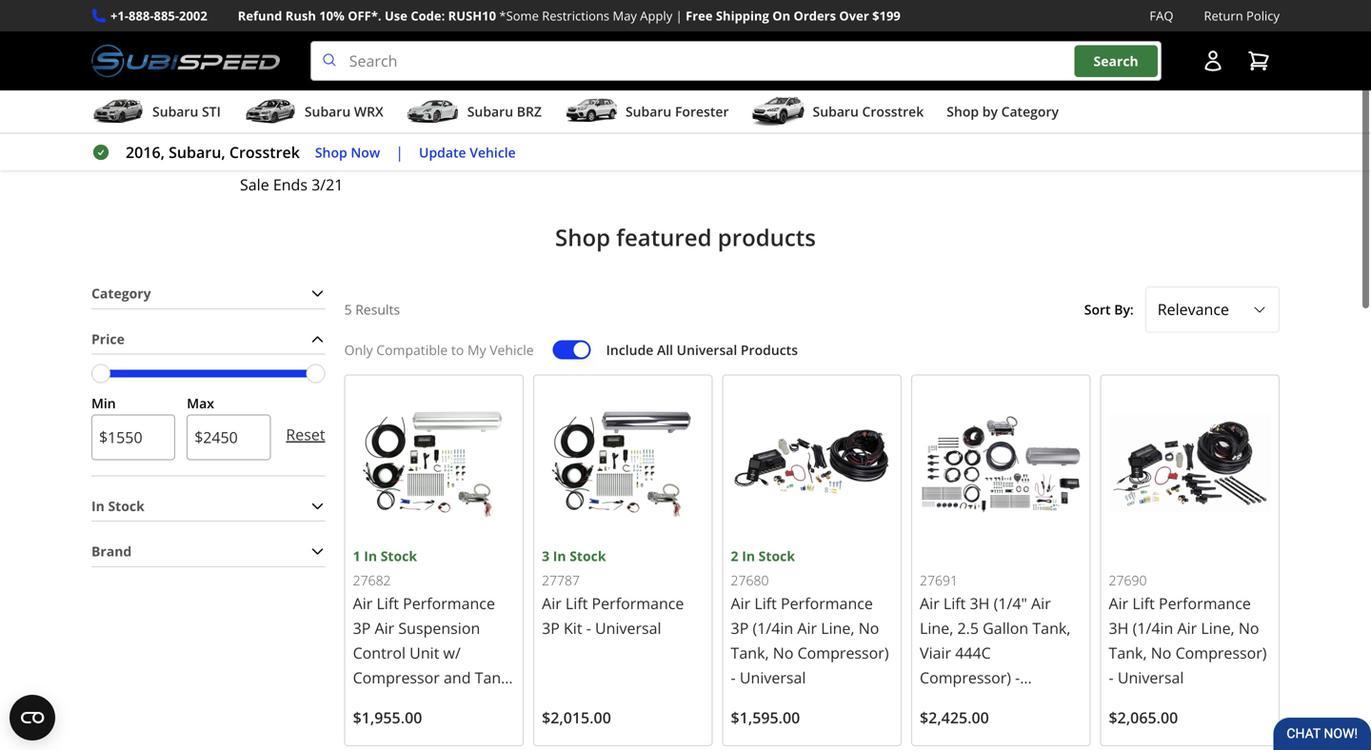 Task type: describe. For each thing, give the bounding box(es) containing it.
1 horizontal spatial off
[[660, 95, 707, 137]]

compressor) inside 2 in stock 27680 air lift performance 3p (1/4in air line, no tank, no compressor) - universal
[[798, 643, 889, 664]]

$2,015.00
[[542, 708, 611, 728]]

air lift 3h (1/4" air line, 2.5 gallon tank, viair 444c compressor) - universal image
[[920, 383, 1083, 546]]

27680
[[731, 571, 769, 589]]

shop for shop now
[[315, 143, 347, 161]]

max
[[187, 395, 214, 413]]

featured
[[617, 222, 712, 253]]

by
[[983, 103, 998, 121]]

0 horizontal spatial off
[[312, 27, 330, 44]]

vehicle inside button
[[470, 143, 516, 161]]

in stock
[[91, 497, 145, 515]]

$1,955.00
[[353, 708, 422, 728]]

sti
[[202, 103, 221, 121]]

compressor) inside 27691 air lift 3h (1/4" air line, 2.5 gallon tank, viair 444c compressor) - universal
[[920, 668, 1012, 688]]

*some
[[500, 7, 539, 24]]

subaru,
[[169, 142, 226, 163]]

w/
[[444, 643, 461, 664]]

sale
[[240, 174, 269, 195]]

subaru for subaru sti
[[152, 103, 198, 121]]

off*.
[[348, 7, 382, 24]]

shipping
[[716, 7, 770, 24]]

3h inside 27691 air lift 3h (1/4" air line, 2.5 gallon tank, viair 444c compressor) - universal
[[970, 594, 990, 614]]

control
[[353, 643, 406, 664]]

1 vertical spatial |
[[396, 142, 404, 163]]

results
[[356, 301, 400, 319]]

+1-888-885-2002 link
[[111, 6, 207, 26]]

2.5
[[958, 618, 979, 639]]

shop for shop featured products
[[555, 222, 611, 253]]

lift inside the 1 in stock 27682 air lift performance 3p air suspension control unit w/ compressor and tank - universal
[[377, 594, 399, 614]]

to
[[451, 341, 464, 359]]

search input field
[[310, 41, 1162, 81]]

2016, subaru, crosstrek
[[126, 142, 300, 163]]

a subaru wrx thumbnail image image
[[244, 97, 297, 126]]

0 vertical spatial air lift 15% off select parts
[[244, 27, 401, 44]]

search button
[[1075, 45, 1158, 77]]

subaru for subaru brz
[[468, 103, 514, 121]]

compatible
[[377, 341, 448, 359]]

open widget image
[[10, 695, 55, 741]]

+1-
[[111, 7, 129, 24]]

return policy link
[[1205, 6, 1280, 26]]

Select... button
[[1146, 287, 1280, 333]]

885-
[[154, 7, 179, 24]]

universal inside 2 in stock 27680 air lift performance 3p (1/4in air line, no tank, no compressor) - universal
[[740, 668, 806, 688]]

stock for air lift performance 3p (1/4in air line, no tank, no compressor) - universal
[[759, 547, 795, 565]]

rush10
[[448, 7, 496, 24]]

refund rush 10% off*. use code: rush10 *some restrictions may apply | free shipping on orders over $199
[[238, 7, 901, 24]]

ends
[[273, 174, 308, 195]]

and
[[444, 668, 471, 688]]

subaru for subaru crosstrek
[[813, 103, 859, 121]]

- inside the 27690 air lift performance 3h (1/4in air line, no tank, no compressor) - universal
[[1109, 668, 1114, 688]]

now
[[351, 143, 380, 161]]

444c
[[956, 643, 991, 664]]

(1/4in inside 2 in stock 27680 air lift performance 3p (1/4in air line, no tank, no compressor) - universal
[[753, 618, 794, 639]]

free
[[686, 7, 713, 24]]

0 horizontal spatial parts
[[371, 27, 401, 44]]

+1-888-885-2002
[[111, 7, 207, 24]]

shop now link
[[315, 142, 380, 163]]

stock for air lift performance 3p air suspension control unit w/ compressor and tank - universal
[[381, 547, 417, 565]]

$1,595.00
[[731, 708, 801, 728]]

a subaru crosstrek thumbnail image image
[[752, 97, 805, 126]]

price
[[91, 330, 125, 348]]

use
[[385, 7, 408, 24]]

brz
[[517, 103, 542, 121]]

subaru for subaru forester
[[626, 103, 672, 121]]

category
[[91, 284, 151, 303]]

include all universal products
[[607, 341, 798, 359]]

air inside 3 in stock 27787 air lift performance 3p kit - universal
[[542, 594, 562, 614]]

universal right all
[[677, 341, 738, 359]]

1 vertical spatial vehicle
[[490, 341, 534, 359]]

air lift performance 3p (1/4in air line, no tank, no compressor) - universal image
[[731, 383, 894, 546]]

universal inside 3 in stock 27787 air lift performance 3p kit - universal
[[595, 618, 662, 639]]

5 results
[[344, 301, 400, 319]]

air lift performance 3h (1/4in air line, no tank, no compressor) - universal image
[[1109, 383, 1272, 546]]

maximum slider
[[306, 365, 325, 384]]

gallon
[[983, 618, 1029, 639]]

unit
[[410, 643, 440, 664]]

update
[[419, 143, 466, 161]]

compressor
[[353, 668, 440, 688]]

include
[[607, 341, 654, 359]]

policy
[[1247, 7, 1280, 24]]

lift inside 2 in stock 27680 air lift performance 3p (1/4in air line, no tank, no compressor) - universal
[[755, 594, 777, 614]]

1
[[353, 547, 361, 565]]

27691
[[920, 571, 958, 589]]

universal inside 27691 air lift 3h (1/4" air line, 2.5 gallon tank, viair 444c compressor) - universal
[[920, 693, 987, 713]]

performance for suspension
[[403, 594, 495, 614]]

min
[[91, 395, 116, 413]]

3/21
[[312, 174, 343, 195]]

update vehicle button
[[419, 142, 516, 163]]

return
[[1205, 7, 1244, 24]]

refund
[[238, 7, 282, 24]]

reset button
[[286, 412, 325, 458]]

Min text field
[[91, 415, 175, 460]]

collections
[[143, 27, 208, 44]]

1 vertical spatial parts
[[814, 95, 894, 137]]

air lift performance 3p air suspension control unit w/ compressor and tank - universal image
[[353, 383, 515, 546]]

performance inside the 27690 air lift performance 3h (1/4in air line, no tank, no compressor) - universal
[[1159, 594, 1252, 614]]

lift inside the 27690 air lift performance 3h (1/4in air line, no tank, no compressor) - universal
[[1133, 594, 1155, 614]]

a subaru brz thumbnail image image
[[407, 97, 460, 126]]

1 vertical spatial crosstrek
[[229, 142, 300, 163]]

- inside 27691 air lift 3h (1/4" air line, 2.5 gallon tank, viair 444c compressor) - universal
[[1016, 668, 1021, 688]]

1 horizontal spatial select
[[715, 95, 806, 137]]

Max text field
[[187, 415, 271, 460]]

- inside 3 in stock 27787 air lift performance 3p kit - universal
[[587, 618, 591, 639]]

over
[[840, 7, 870, 24]]

viair
[[920, 643, 952, 664]]

subaru sti
[[152, 103, 221, 121]]

shop now
[[315, 143, 380, 161]]

2 in stock 27680 air lift performance 3p (1/4in air line, no tank, no compressor) - universal
[[731, 547, 889, 688]]

3p for (1/4in
[[731, 618, 749, 639]]

faq
[[1150, 7, 1174, 24]]

line, inside 27691 air lift 3h (1/4" air line, 2.5 gallon tank, viair 444c compressor) - universal
[[920, 618, 954, 639]]



Task type: locate. For each thing, give the bounding box(es) containing it.
tank, up $2,065.00 at the bottom right of page
[[1109, 643, 1148, 664]]

button image
[[1202, 50, 1225, 73]]

0 vertical spatial 15%
[[285, 27, 309, 44]]

shop up 3/21
[[315, 143, 347, 161]]

0 horizontal spatial compressor)
[[798, 643, 889, 664]]

universal
[[677, 341, 738, 359], [595, 618, 662, 639], [740, 668, 806, 688], [1118, 668, 1185, 688], [362, 693, 428, 713], [920, 693, 987, 713]]

shop featured products
[[555, 222, 816, 253]]

1 horizontal spatial 15%
[[589, 95, 652, 137]]

universal inside the 27690 air lift performance 3h (1/4in air line, no tank, no compressor) - universal
[[1118, 668, 1185, 688]]

1 vertical spatial 3h
[[1109, 618, 1129, 639]]

stock up 27682
[[381, 547, 417, 565]]

subaru brz button
[[407, 94, 542, 133]]

performance for -
[[592, 594, 684, 614]]

3 subaru from the left
[[468, 103, 514, 121]]

1 horizontal spatial 3p
[[542, 618, 560, 639]]

27690
[[1109, 571, 1147, 589]]

subaru brz
[[468, 103, 542, 121]]

$199
[[873, 7, 901, 24]]

0 horizontal spatial air lift 15% off select parts
[[244, 27, 401, 44]]

subaru forester button
[[565, 94, 729, 133]]

stock inside 2 in stock 27680 air lift performance 3p (1/4in air line, no tank, no compressor) - universal
[[759, 547, 795, 565]]

by:
[[1115, 301, 1134, 319]]

subaru crosstrek button
[[752, 94, 924, 133]]

3
[[542, 547, 550, 565]]

0 vertical spatial select
[[334, 27, 368, 44]]

4 subaru from the left
[[626, 103, 672, 121]]

15% down rush
[[285, 27, 309, 44]]

a subaru forester thumbnail image image
[[565, 97, 618, 126]]

3p inside the 1 in stock 27682 air lift performance 3p air suspension control unit w/ compressor and tank - universal
[[353, 618, 371, 639]]

0 horizontal spatial 15%
[[285, 27, 309, 44]]

subaru sti button
[[91, 94, 221, 133]]

subaru left 'brz'
[[468, 103, 514, 121]]

minimum slider
[[91, 365, 111, 384]]

2
[[731, 547, 739, 565]]

/ right collections
[[223, 25, 229, 45]]

3 3p from the left
[[542, 618, 560, 639]]

performance for air
[[781, 594, 873, 614]]

parts down use on the left top of page
[[371, 27, 401, 44]]

27691 air lift 3h (1/4" air line, 2.5 gallon tank, viair 444c compressor) - universal
[[920, 571, 1071, 713]]

|
[[676, 7, 683, 24], [396, 142, 404, 163]]

stock inside dropdown button
[[108, 497, 145, 515]]

2 horizontal spatial line,
[[1202, 618, 1235, 639]]

brand
[[91, 543, 132, 561]]

subaru crosstrek
[[813, 103, 924, 121]]

universal down "viair" at the bottom of the page
[[920, 693, 987, 713]]

3p for kit
[[542, 618, 560, 639]]

subaru inside "dropdown button"
[[152, 103, 198, 121]]

off
[[312, 27, 330, 44], [660, 95, 707, 137]]

1 line, from the left
[[821, 618, 855, 639]]

subaru left wrx
[[305, 103, 351, 121]]

- up $1,595.00
[[731, 668, 736, 688]]

2 horizontal spatial compressor)
[[1176, 643, 1268, 664]]

in inside the 1 in stock 27682 air lift performance 3p air suspension control unit w/ compressor and tank - universal
[[364, 547, 377, 565]]

vehicle right my
[[490, 341, 534, 359]]

stock inside the 1 in stock 27682 air lift performance 3p air suspension control unit w/ compressor and tank - universal
[[381, 547, 417, 565]]

shop inside dropdown button
[[947, 103, 979, 121]]

in for air lift performance 3p (1/4in air line, no tank, no compressor) - universal
[[742, 547, 756, 565]]

2002
[[179, 7, 207, 24]]

only
[[344, 341, 373, 359]]

faq link
[[1150, 6, 1174, 26]]

shop for shop by category
[[947, 103, 979, 121]]

/ down +1-
[[122, 25, 128, 45]]

1 vertical spatial air lift 15% off select parts
[[478, 95, 894, 137]]

0 horizontal spatial /
[[122, 25, 128, 45]]

products
[[718, 222, 816, 253]]

2 (1/4in from the left
[[1133, 618, 1174, 639]]

select down off*.
[[334, 27, 368, 44]]

2 performance from the left
[[781, 594, 873, 614]]

in right 3
[[553, 547, 566, 565]]

3 in stock 27787 air lift performance 3p kit - universal
[[542, 547, 684, 639]]

1 horizontal spatial (1/4in
[[1133, 618, 1174, 639]]

in inside 2 in stock 27680 air lift performance 3p (1/4in air line, no tank, no compressor) - universal
[[742, 547, 756, 565]]

0 horizontal spatial select
[[334, 27, 368, 44]]

/
[[122, 25, 128, 45], [223, 25, 229, 45]]

0 vertical spatial off
[[312, 27, 330, 44]]

air lift 15% off select parts down search input 'field'
[[478, 95, 894, 137]]

1 vertical spatial 15%
[[589, 95, 652, 137]]

5 subaru from the left
[[813, 103, 859, 121]]

subaru for subaru wrx
[[305, 103, 351, 121]]

1 horizontal spatial parts
[[814, 95, 894, 137]]

(1/4in inside the 27690 air lift performance 3h (1/4in air line, no tank, no compressor) - universal
[[1133, 618, 1174, 639]]

on
[[773, 7, 791, 24]]

2 horizontal spatial tank,
[[1109, 643, 1148, 664]]

1 horizontal spatial /
[[223, 25, 229, 45]]

line, inside 2 in stock 27680 air lift performance 3p (1/4in air line, no tank, no compressor) - universal
[[821, 618, 855, 639]]

3h down 27690
[[1109, 618, 1129, 639]]

tank, right the gallon
[[1033, 618, 1071, 639]]

0 vertical spatial parts
[[371, 27, 401, 44]]

stock up brand
[[108, 497, 145, 515]]

subaru
[[152, 103, 198, 121], [305, 103, 351, 121], [468, 103, 514, 121], [626, 103, 672, 121], [813, 103, 859, 121]]

universal down compressor
[[362, 693, 428, 713]]

1 horizontal spatial 3h
[[1109, 618, 1129, 639]]

1 horizontal spatial line,
[[920, 618, 954, 639]]

stock for air lift performance 3p kit - universal
[[570, 547, 606, 565]]

only compatible to my vehicle
[[344, 341, 534, 359]]

0 vertical spatial shop
[[947, 103, 979, 121]]

3 performance from the left
[[592, 594, 684, 614]]

air lift performance 3p kit - universal image
[[542, 383, 705, 546]]

1 horizontal spatial crosstrek
[[863, 103, 924, 121]]

category button
[[91, 279, 325, 309]]

27682
[[353, 571, 391, 589]]

wrx
[[354, 103, 384, 121]]

2 / from the left
[[223, 25, 229, 45]]

1 / from the left
[[122, 25, 128, 45]]

products
[[741, 341, 798, 359]]

2 subaru from the left
[[305, 103, 351, 121]]

2 vertical spatial shop
[[555, 222, 611, 253]]

1 vertical spatial off
[[660, 95, 707, 137]]

3p inside 3 in stock 27787 air lift performance 3p kit - universal
[[542, 618, 560, 639]]

3p
[[353, 618, 371, 639], [731, 618, 749, 639], [542, 618, 560, 639]]

0 horizontal spatial |
[[396, 142, 404, 163]]

in for air lift performance 3p kit - universal
[[553, 547, 566, 565]]

sale ends 3/21
[[240, 174, 343, 195]]

lift inside 27691 air lift 3h (1/4" air line, 2.5 gallon tank, viair 444c compressor) - universal
[[944, 594, 966, 614]]

stock inside 3 in stock 27787 air lift performance 3p kit - universal
[[570, 547, 606, 565]]

- inside the 1 in stock 27682 air lift performance 3p air suspension control unit w/ compressor and tank - universal
[[353, 693, 358, 713]]

0 vertical spatial |
[[676, 7, 683, 24]]

1 vertical spatial shop
[[315, 143, 347, 161]]

parts
[[371, 27, 401, 44], [814, 95, 894, 137]]

reset
[[286, 424, 325, 445]]

off down search input 'field'
[[660, 95, 707, 137]]

universal up $1,595.00
[[740, 668, 806, 688]]

category
[[1002, 103, 1059, 121]]

compressor)
[[798, 643, 889, 664], [1176, 643, 1268, 664], [920, 668, 1012, 688]]

3p for air
[[353, 618, 371, 639]]

2 horizontal spatial shop
[[947, 103, 979, 121]]

| left free on the right top
[[676, 7, 683, 24]]

1 horizontal spatial air lift 15% off select parts
[[478, 95, 894, 137]]

air lift 15% off select parts down 10%
[[244, 27, 401, 44]]

0 vertical spatial 3h
[[970, 594, 990, 614]]

3 line, from the left
[[1202, 618, 1235, 639]]

universal inside the 1 in stock 27682 air lift performance 3p air suspension control unit w/ compressor and tank - universal
[[362, 693, 428, 713]]

1 vertical spatial select
[[715, 95, 806, 137]]

0 horizontal spatial line,
[[821, 618, 855, 639]]

performance
[[403, 594, 495, 614], [781, 594, 873, 614], [592, 594, 684, 614], [1159, 594, 1252, 614]]

shop by category
[[947, 103, 1059, 121]]

1 horizontal spatial |
[[676, 7, 683, 24]]

update vehicle
[[419, 143, 516, 161]]

0 horizontal spatial tank,
[[731, 643, 769, 664]]

in inside dropdown button
[[91, 497, 105, 515]]

lift
[[263, 27, 282, 44], [530, 95, 581, 137], [377, 594, 399, 614], [755, 594, 777, 614], [566, 594, 588, 614], [944, 594, 966, 614], [1133, 594, 1155, 614]]

select down search input 'field'
[[715, 95, 806, 137]]

shop left the by
[[947, 103, 979, 121]]

tank, inside 27691 air lift 3h (1/4" air line, 2.5 gallon tank, viair 444c compressor) - universal
[[1033, 618, 1071, 639]]

1 in stock 27682 air lift performance 3p air suspension control unit w/ compressor and tank - universal
[[353, 547, 509, 713]]

1 subaru from the left
[[152, 103, 198, 121]]

parts right a subaru crosstrek thumbnail image
[[814, 95, 894, 137]]

-
[[587, 618, 591, 639], [731, 668, 736, 688], [1016, 668, 1021, 688], [1109, 668, 1114, 688], [353, 693, 358, 713]]

subaru forester
[[626, 103, 729, 121]]

2 line, from the left
[[920, 618, 954, 639]]

5
[[344, 301, 352, 319]]

(1/4in down 27680
[[753, 618, 794, 639]]

a subaru sti thumbnail image image
[[91, 97, 145, 126]]

collections link down 885-
[[143, 27, 208, 44]]

may
[[613, 7, 637, 24]]

10%
[[319, 7, 345, 24]]

home image
[[91, 28, 107, 43]]

subispeed logo image
[[91, 41, 280, 81]]

1 performance from the left
[[403, 594, 495, 614]]

crosstrek inside dropdown button
[[863, 103, 924, 121]]

- up $2,065.00 at the bottom right of page
[[1109, 668, 1114, 688]]

subaru left sti
[[152, 103, 198, 121]]

stock up 27787
[[570, 547, 606, 565]]

kit
[[564, 618, 583, 639]]

tank, up $1,595.00
[[731, 643, 769, 664]]

(1/4in down 27690
[[1133, 618, 1174, 639]]

in inside 3 in stock 27787 air lift performance 3p kit - universal
[[553, 547, 566, 565]]

- down compressor
[[353, 693, 358, 713]]

3h up 2.5
[[970, 594, 990, 614]]

3p inside 2 in stock 27680 air lift performance 3p (1/4in air line, no tank, no compressor) - universal
[[731, 618, 749, 639]]

(1/4in
[[753, 618, 794, 639], [1133, 618, 1174, 639]]

restrictions
[[542, 7, 610, 24]]

in for air lift performance 3p air suspension control unit w/ compressor and tank - universal
[[364, 547, 377, 565]]

3p up control
[[353, 618, 371, 639]]

my
[[468, 341, 486, 359]]

forester
[[675, 103, 729, 121]]

crosstrek
[[863, 103, 924, 121], [229, 142, 300, 163]]

in right 2
[[742, 547, 756, 565]]

1 horizontal spatial tank,
[[1033, 618, 1071, 639]]

air
[[244, 27, 260, 44], [478, 95, 522, 137], [353, 594, 373, 614], [731, 594, 751, 614], [542, 594, 562, 614], [920, 594, 940, 614], [1032, 594, 1051, 614], [1109, 594, 1129, 614], [375, 618, 395, 639], [798, 618, 817, 639], [1178, 618, 1198, 639]]

collections link down 2002
[[143, 27, 223, 44]]

sort
[[1085, 301, 1111, 319]]

0 horizontal spatial 3p
[[353, 618, 371, 639]]

line, inside the 27690 air lift performance 3h (1/4in air line, no tank, no compressor) - universal
[[1202, 618, 1235, 639]]

2016,
[[126, 142, 165, 163]]

air lift 15% off select parts link
[[244, 27, 416, 44]]

air lift 15% off select parts
[[244, 27, 401, 44], [478, 95, 894, 137]]

tank, inside 2 in stock 27680 air lift performance 3p (1/4in air line, no tank, no compressor) - universal
[[731, 643, 769, 664]]

all
[[657, 341, 674, 359]]

subaru left forester
[[626, 103, 672, 121]]

15% left forester
[[589, 95, 652, 137]]

$2,065.00
[[1109, 708, 1179, 728]]

1 3p from the left
[[353, 618, 371, 639]]

- inside 2 in stock 27680 air lift performance 3p (1/4in air line, no tank, no compressor) - universal
[[731, 668, 736, 688]]

off down 10%
[[312, 27, 330, 44]]

rush
[[286, 7, 316, 24]]

15%
[[285, 27, 309, 44], [589, 95, 652, 137]]

0 vertical spatial vehicle
[[470, 143, 516, 161]]

0 horizontal spatial (1/4in
[[753, 618, 794, 639]]

1 horizontal spatial compressor)
[[920, 668, 1012, 688]]

tank, for (1/4"
[[1033, 618, 1071, 639]]

tank, inside the 27690 air lift performance 3h (1/4in air line, no tank, no compressor) - universal
[[1109, 643, 1148, 664]]

performance inside the 1 in stock 27682 air lift performance 3p air suspension control unit w/ compressor and tank - universal
[[403, 594, 495, 614]]

compressor) inside the 27690 air lift performance 3h (1/4in air line, no tank, no compressor) - universal
[[1176, 643, 1268, 664]]

stock up 27680
[[759, 547, 795, 565]]

shop
[[947, 103, 979, 121], [315, 143, 347, 161], [555, 222, 611, 253]]

27690 air lift performance 3h (1/4in air line, no tank, no compressor) - universal
[[1109, 571, 1268, 688]]

shop left featured
[[555, 222, 611, 253]]

(1/4"
[[994, 594, 1028, 614]]

collections link
[[143, 27, 223, 44], [143, 27, 208, 44]]

select
[[334, 27, 368, 44], [715, 95, 806, 137]]

1 horizontal spatial shop
[[555, 222, 611, 253]]

subaru right a subaru crosstrek thumbnail image
[[813, 103, 859, 121]]

1 (1/4in from the left
[[753, 618, 794, 639]]

- down the gallon
[[1016, 668, 1021, 688]]

| right now
[[396, 142, 404, 163]]

select... image
[[1253, 302, 1268, 318]]

$2,425.00
[[920, 708, 990, 728]]

tank
[[475, 668, 509, 688]]

0 vertical spatial crosstrek
[[863, 103, 924, 121]]

0 horizontal spatial crosstrek
[[229, 142, 300, 163]]

universal right kit
[[595, 618, 662, 639]]

3p left kit
[[542, 618, 560, 639]]

sort by:
[[1085, 301, 1134, 319]]

in up brand
[[91, 497, 105, 515]]

universal up $2,065.00 at the bottom right of page
[[1118, 668, 1185, 688]]

in right the 1
[[364, 547, 377, 565]]

2 horizontal spatial 3p
[[731, 618, 749, 639]]

apply
[[640, 7, 673, 24]]

performance inside 3 in stock 27787 air lift performance 3p kit - universal
[[592, 594, 684, 614]]

tank, for 3h
[[1109, 643, 1148, 664]]

0 horizontal spatial shop
[[315, 143, 347, 161]]

3h inside the 27690 air lift performance 3h (1/4in air line, no tank, no compressor) - universal
[[1109, 618, 1129, 639]]

3p down 27680
[[731, 618, 749, 639]]

vehicle down subaru brz
[[470, 143, 516, 161]]

performance inside 2 in stock 27680 air lift performance 3p (1/4in air line, no tank, no compressor) - universal
[[781, 594, 873, 614]]

2 3p from the left
[[731, 618, 749, 639]]

in stock button
[[91, 492, 325, 521]]

4 performance from the left
[[1159, 594, 1252, 614]]

line,
[[821, 618, 855, 639], [920, 618, 954, 639], [1202, 618, 1235, 639]]

lift inside 3 in stock 27787 air lift performance 3p kit - universal
[[566, 594, 588, 614]]

0 horizontal spatial 3h
[[970, 594, 990, 614]]

search
[[1094, 52, 1139, 70]]

shop by category button
[[947, 94, 1059, 133]]

- right kit
[[587, 618, 591, 639]]



Task type: vqa. For each thing, say whether or not it's contained in the screenshot.
'terms'
no



